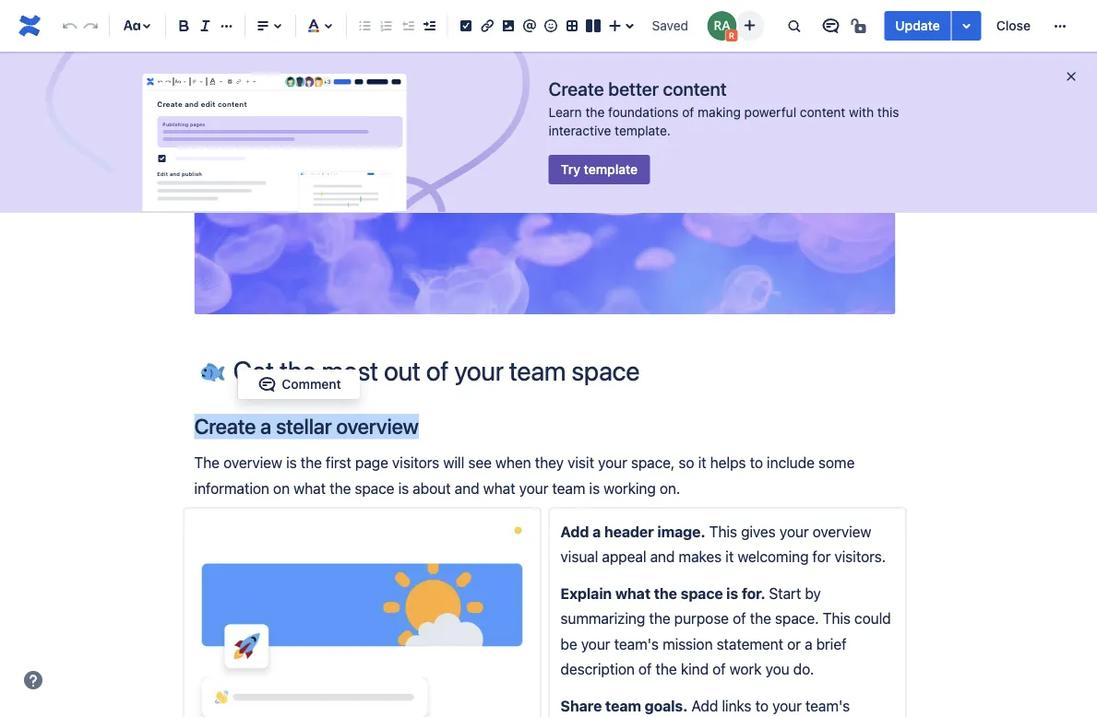 Task type: locate. For each thing, give the bounding box(es) containing it.
with
[[849, 105, 874, 120]]

0 vertical spatial update
[[895, 18, 940, 33]]

0 vertical spatial to
[[750, 454, 763, 472]]

2 vertical spatial overview
[[812, 523, 871, 541]]

my for 2nd my first space link from right
[[220, 153, 238, 168]]

what
[[294, 480, 326, 497], [483, 480, 515, 497], [615, 585, 650, 603]]

my first space link left get
[[396, 149, 480, 172]]

include
[[767, 454, 815, 472]]

0 vertical spatial this
[[709, 523, 737, 541]]

chevron down image for 'text color' image in the left top of the page
[[217, 74, 225, 89]]

0 horizontal spatial create
[[157, 100, 182, 108]]

1 horizontal spatial overview
[[336, 414, 419, 439]]

checkbox image
[[226, 74, 234, 89]]

links
[[722, 697, 751, 715]]

team
[[651, 153, 681, 168], [552, 480, 585, 497], [605, 697, 641, 715]]

my right move this page icon
[[220, 153, 238, 168]]

align left image
[[252, 15, 274, 37]]

team's down do.
[[805, 697, 850, 715]]

2 horizontal spatial first
[[418, 153, 441, 168]]

share team goals. add links to your team's
[[560, 697, 854, 715]]

a for create
[[260, 414, 271, 439]]

2 my first space from the left
[[396, 153, 480, 168]]

0 vertical spatial create
[[549, 78, 604, 99]]

0 horizontal spatial chevron down image
[[181, 74, 189, 89]]

mention image
[[518, 15, 540, 37]]

my for first my first space link from the right
[[396, 153, 414, 168]]

appeal
[[602, 549, 646, 566]]

out
[[583, 153, 602, 168]]

create
[[549, 78, 604, 99], [157, 100, 182, 108], [194, 414, 256, 439]]

publishing
[[163, 122, 189, 127]]

my first space left get
[[396, 153, 480, 168]]

0 horizontal spatial team
[[552, 480, 585, 497]]

update left adjust update settings image
[[895, 18, 940, 33]]

close button
[[985, 11, 1042, 41]]

1 horizontal spatial a
[[592, 523, 601, 541]]

better
[[608, 78, 659, 99]]

what down when
[[483, 480, 515, 497]]

visitors.
[[834, 549, 886, 566]]

1 horizontal spatial chevron down image
[[217, 74, 225, 89]]

1 vertical spatial overview
[[223, 454, 282, 472]]

my right "content"
[[396, 153, 414, 168]]

0 horizontal spatial update
[[483, 257, 525, 272]]

add up "visual"
[[560, 523, 589, 541]]

content up making
[[663, 78, 727, 99]]

your down they
[[519, 480, 548, 497]]

is
[[286, 454, 297, 472], [398, 480, 409, 497], [589, 480, 600, 497], [726, 585, 738, 603]]

first right "content"
[[418, 153, 441, 168]]

and inside this gives your overview visual appeal and makes it welcoming for visitors.
[[650, 549, 675, 566]]

1 chevron down image from the left
[[181, 74, 189, 89]]

1 horizontal spatial team
[[605, 697, 641, 715]]

2 vertical spatial team
[[605, 697, 641, 715]]

my
[[220, 153, 238, 168], [396, 153, 414, 168]]

your inside this gives your overview visual appeal and makes it welcoming for visitors.
[[779, 523, 809, 541]]

chevron down image left checkbox icon
[[217, 74, 225, 89]]

some
[[818, 454, 855, 472]]

1 vertical spatial this
[[823, 610, 851, 628]]

0 horizontal spatial my first space
[[220, 153, 304, 168]]

get
[[502, 153, 524, 168]]

0 horizontal spatial chevron down image
[[198, 74, 205, 89]]

0 horizontal spatial my
[[220, 153, 238, 168]]

confluence image
[[15, 11, 44, 41]]

to right links
[[755, 697, 769, 715]]

and left edit
[[185, 100, 199, 108]]

0 horizontal spatial it
[[698, 454, 706, 472]]

team's down summarizing
[[614, 636, 659, 653]]

add left links
[[691, 697, 718, 715]]

header up appeal
[[604, 523, 654, 541]]

a inside start by summarizing the purpose of the space. this could be your team's mission statement or a brief description of the kind of work you do.
[[805, 636, 812, 653]]

description
[[560, 661, 635, 678]]

your down you
[[772, 697, 802, 715]]

1 horizontal spatial this
[[823, 610, 851, 628]]

:fish: image
[[201, 358, 225, 382]]

chevron down image
[[181, 74, 189, 89], [251, 74, 258, 89]]

be
[[560, 636, 577, 653]]

the up the "interactive"
[[585, 105, 605, 120]]

update button
[[884, 11, 951, 41]]

0 horizontal spatial content
[[218, 100, 247, 108]]

the right get
[[527, 153, 546, 168]]

content left with
[[800, 105, 845, 120]]

space up 'purpose'
[[681, 585, 723, 603]]

chevron down image
[[198, 74, 205, 89], [217, 74, 225, 89]]

create inside create better content learn the foundations of making powerful content with this interactive template.
[[549, 78, 604, 99]]

this
[[877, 105, 899, 120]]

update inside button
[[895, 18, 940, 33]]

to
[[750, 454, 763, 472], [755, 697, 769, 715]]

1 horizontal spatial team's
[[805, 697, 850, 715]]

1 vertical spatial it
[[725, 549, 734, 566]]

create up learn
[[549, 78, 604, 99]]

1 horizontal spatial chevron down image
[[251, 74, 258, 89]]

0 horizontal spatial this
[[709, 523, 737, 541]]

1 vertical spatial header
[[604, 523, 654, 541]]

chevron down image left 'text color' image in the left top of the page
[[198, 74, 205, 89]]

kind
[[681, 661, 709, 678]]

2 horizontal spatial what
[[615, 585, 650, 603]]

and down see
[[455, 480, 479, 497]]

my first space link
[[220, 149, 304, 172], [396, 149, 480, 172]]

more image
[[1049, 15, 1071, 37]]

overview inside the overview is the first page visitors will see when they visit your space, so it helps to include some information on what the space is about and what your team is working on.
[[223, 454, 282, 472]]

of
[[682, 105, 694, 120], [606, 153, 618, 168], [733, 610, 746, 628], [638, 661, 652, 678], [712, 661, 726, 678]]

text styles image
[[121, 15, 143, 37]]

2 horizontal spatial team
[[651, 153, 681, 168]]

brief
[[816, 636, 846, 653]]

space
[[268, 153, 304, 168], [444, 153, 480, 168], [685, 153, 720, 168], [355, 480, 394, 497], [681, 585, 723, 603]]

0 horizontal spatial first
[[242, 153, 265, 168]]

team down visit
[[552, 480, 585, 497]]

chevron down image right link image at the top of the page
[[251, 74, 258, 89]]

0 vertical spatial overview
[[336, 414, 419, 439]]

1 horizontal spatial add
[[691, 697, 718, 715]]

table image
[[561, 15, 583, 37]]

space,
[[631, 454, 675, 472]]

0 horizontal spatial my first space link
[[220, 149, 304, 172]]

work
[[730, 661, 762, 678]]

chevron down image left align left image
[[181, 74, 189, 89]]

link image
[[235, 74, 243, 89]]

first inside the overview is the first page visitors will see when they visit your space, so it helps to include some information on what the space is about and what your team is working on.
[[326, 454, 351, 472]]

0 horizontal spatial a
[[260, 414, 271, 439]]

0 horizontal spatial header
[[529, 257, 568, 272]]

this
[[709, 523, 737, 541], [823, 610, 851, 628]]

1 horizontal spatial create
[[194, 414, 256, 439]]

and down the image.
[[650, 549, 675, 566]]

a up "visual"
[[592, 523, 601, 541]]

your up description
[[581, 636, 610, 653]]

0 vertical spatial team
[[651, 153, 681, 168]]

it
[[698, 454, 706, 472], [725, 549, 734, 566]]

do.
[[793, 661, 814, 678]]

0 vertical spatial header
[[529, 257, 568, 272]]

team down template.
[[651, 153, 681, 168]]

a left stellar at left
[[260, 414, 271, 439]]

update inside popup button
[[483, 257, 525, 272]]

1 horizontal spatial my first space link
[[396, 149, 480, 172]]

update left the image
[[483, 257, 525, 272]]

content down checkbox icon
[[218, 100, 247, 108]]

0 horizontal spatial overview
[[223, 454, 282, 472]]

1 horizontal spatial it
[[725, 549, 734, 566]]

2 vertical spatial create
[[194, 414, 256, 439]]

a right or
[[805, 636, 812, 653]]

0 vertical spatial it
[[698, 454, 706, 472]]

content
[[663, 78, 727, 99], [218, 100, 247, 108], [800, 105, 845, 120]]

space down page
[[355, 480, 394, 497]]

2 horizontal spatial create
[[549, 78, 604, 99]]

0 horizontal spatial team's
[[614, 636, 659, 653]]

numbered list ⌘⇧7 image
[[375, 15, 397, 37]]

space inside the overview is the first page visitors will see when they visit your space, so it helps to include some information on what the space is about and what your team is working on.
[[355, 480, 394, 497]]

2 vertical spatial a
[[805, 636, 812, 653]]

1 my first space link from the left
[[220, 149, 304, 172]]

2 chevron down image from the left
[[251, 74, 258, 89]]

1 vertical spatial add
[[691, 697, 718, 715]]

my first space for first my first space link from the right
[[396, 153, 480, 168]]

the
[[194, 454, 220, 472]]

your up 'working'
[[598, 454, 627, 472]]

Main content area, start typing to enter text. text field
[[183, 414, 906, 718]]

update header image button
[[478, 227, 612, 273]]

undo ⌘z image
[[59, 15, 81, 37]]

first right move this page icon
[[242, 153, 265, 168]]

overview up page
[[336, 414, 419, 439]]

2 my from the left
[[396, 153, 414, 168]]

1 chevron down image from the left
[[198, 74, 205, 89]]

explain
[[560, 585, 612, 603]]

my first space right move this page icon
[[220, 153, 304, 168]]

1 vertical spatial create
[[157, 100, 182, 108]]

what right on
[[294, 480, 326, 497]]

1 vertical spatial a
[[592, 523, 601, 541]]

1 horizontal spatial my first space
[[396, 153, 480, 168]]

template.
[[615, 123, 671, 138]]

1 horizontal spatial my
[[396, 153, 414, 168]]

my first space link right move this page icon
[[220, 149, 304, 172]]

the down explain what the space is for. at the bottom right
[[649, 610, 670, 628]]

you
[[765, 661, 789, 678]]

header inside popup button
[[529, 257, 568, 272]]

my first space for 2nd my first space link from right
[[220, 153, 304, 168]]

update for update
[[895, 18, 940, 33]]

header left the image
[[529, 257, 568, 272]]

1 horizontal spatial first
[[326, 454, 351, 472]]

is down visitors
[[398, 480, 409, 497]]

0 vertical spatial team's
[[614, 636, 659, 653]]

outdent ⇧tab image
[[397, 15, 419, 37]]

could
[[854, 610, 891, 628]]

team inside the overview is the first page visitors will see when they visit your space, so it helps to include some information on what the space is about and what your team is working on.
[[552, 480, 585, 497]]

create up publishing
[[157, 100, 182, 108]]

:fish: image
[[201, 358, 225, 382]]

this up makes
[[709, 523, 737, 541]]

create inside main content area, start typing to enter text. text box
[[194, 414, 256, 439]]

it right so
[[698, 454, 706, 472]]

undo image
[[156, 74, 164, 89]]

gives
[[741, 523, 776, 541]]

1 vertical spatial team
[[552, 480, 585, 497]]

is left the for.
[[726, 585, 738, 603]]

first left page
[[326, 454, 351, 472]]

no restrictions image
[[849, 15, 871, 37]]

1 vertical spatial update
[[483, 257, 525, 272]]

to right helps
[[750, 454, 763, 472]]

overview up information
[[223, 454, 282, 472]]

update
[[895, 18, 940, 33], [483, 257, 525, 272]]

0 vertical spatial add
[[560, 523, 589, 541]]

find and replace image
[[783, 15, 805, 37]]

overview inside this gives your overview visual appeal and makes it welcoming for visitors.
[[812, 523, 871, 541]]

1 vertical spatial team's
[[805, 697, 850, 715]]

of inside create better content learn the foundations of making powerful content with this interactive template.
[[682, 105, 694, 120]]

it right makes
[[725, 549, 734, 566]]

makes
[[679, 549, 722, 566]]

interactive
[[549, 123, 611, 138]]

0 vertical spatial a
[[260, 414, 271, 439]]

1 horizontal spatial header
[[604, 523, 654, 541]]

2 horizontal spatial a
[[805, 636, 812, 653]]

create up the "the"
[[194, 414, 256, 439]]

team right share
[[605, 697, 641, 715]]

this up brief on the bottom of the page
[[823, 610, 851, 628]]

the overview is the first page visitors will see when they visit your space, so it helps to include some information on what the space is about and what your team is working on.
[[194, 454, 858, 497]]

overview up "visitors."
[[812, 523, 871, 541]]

redo image
[[164, 74, 172, 89]]

this inside this gives your overview visual appeal and makes it welcoming for visitors.
[[709, 523, 737, 541]]

0 horizontal spatial add
[[560, 523, 589, 541]]

add
[[560, 523, 589, 541], [691, 697, 718, 715]]

team's inside start by summarizing the purpose of the space. this could be your team's mission statement or a brief description of the kind of work you do.
[[614, 636, 659, 653]]

0 horizontal spatial what
[[294, 480, 326, 497]]

1 horizontal spatial update
[[895, 18, 940, 33]]

ruby anderson image
[[707, 11, 737, 41]]

your up welcoming
[[779, 523, 809, 541]]

emoji image
[[540, 15, 562, 37]]

the inside create better content learn the foundations of making powerful content with this interactive template.
[[585, 105, 605, 120]]

1 horizontal spatial content
[[663, 78, 727, 99]]

2 horizontal spatial overview
[[812, 523, 871, 541]]

1 my first space from the left
[[220, 153, 304, 168]]

a
[[260, 414, 271, 439], [592, 523, 601, 541], [805, 636, 812, 653]]

1 my from the left
[[220, 153, 238, 168]]

what down appeal
[[615, 585, 650, 603]]

comment button
[[245, 374, 352, 396]]

bold ⌘b image
[[173, 15, 195, 37]]

more formatting image
[[216, 15, 238, 37]]

and
[[185, 100, 199, 108], [170, 171, 180, 177], [455, 480, 479, 497], [650, 549, 675, 566]]

+3
[[323, 78, 331, 85]]

2 chevron down image from the left
[[217, 74, 225, 89]]

adjust update settings image
[[956, 15, 978, 37]]

my first space
[[220, 153, 304, 168], [396, 153, 480, 168]]

chevron down image for text style image
[[181, 74, 189, 89]]



Task type: describe. For each thing, give the bounding box(es) containing it.
is up on
[[286, 454, 297, 472]]

your inside start by summarizing the purpose of the space. this could be your team's mission statement or a brief description of the kind of work you do.
[[581, 636, 610, 653]]

so
[[679, 454, 694, 472]]

plus image
[[244, 74, 251, 89]]

1 horizontal spatial what
[[483, 480, 515, 497]]

add a header image.
[[560, 523, 705, 541]]

create and edit content
[[157, 100, 247, 108]]

image
[[572, 257, 606, 272]]

try
[[561, 162, 580, 177]]

invite to edit image
[[738, 14, 761, 36]]

your down template.
[[621, 153, 648, 168]]

for
[[812, 549, 831, 566]]

checkbox image
[[154, 151, 169, 166]]

or
[[787, 636, 801, 653]]

share
[[560, 697, 602, 715]]

layouts image
[[582, 15, 604, 37]]

summarizing
[[560, 610, 645, 628]]

2 my first space link from the left
[[396, 149, 480, 172]]

the right on
[[329, 480, 351, 497]]

create for create better content learn the foundations of making powerful content with this interactive template.
[[549, 78, 604, 99]]

mission
[[662, 636, 713, 653]]

edit
[[201, 100, 216, 108]]

space left "content"
[[268, 153, 304, 168]]

when
[[495, 454, 531, 472]]

link image
[[476, 15, 498, 37]]

space left get
[[444, 153, 480, 168]]

start
[[769, 585, 801, 603]]

to inside the overview is the first page visitors will see when they visit your space, so it helps to include some information on what the space is about and what your team is working on.
[[750, 454, 763, 472]]

update header image
[[483, 257, 606, 272]]

the up 'purpose'
[[654, 585, 677, 603]]

create a stellar overview
[[194, 414, 419, 439]]

start by summarizing the purpose of the space. this could be your team's mission statement or a brief description of the kind of work you do.
[[560, 585, 895, 678]]

the down the for.
[[750, 610, 771, 628]]

it inside this gives your overview visual appeal and makes it welcoming for visitors.
[[725, 549, 734, 566]]

italic ⌘i image
[[194, 15, 216, 37]]

publish
[[182, 171, 202, 177]]

statement
[[717, 636, 783, 653]]

visual
[[560, 549, 598, 566]]

overview for create a stellar overview
[[336, 414, 419, 439]]

overview for this gives your overview visual appeal and makes it welcoming for visitors.
[[812, 523, 871, 541]]

powerful
[[744, 105, 796, 120]]

chevron down image for plus icon
[[251, 74, 258, 89]]

page
[[355, 454, 388, 472]]

action item image
[[455, 15, 477, 37]]

text style image
[[174, 74, 182, 89]]

image.
[[657, 523, 705, 541]]

comment
[[282, 377, 341, 392]]

they
[[535, 454, 564, 472]]

making
[[698, 105, 741, 120]]

will
[[443, 454, 464, 472]]

2 horizontal spatial content
[[800, 105, 845, 120]]

saved
[[652, 18, 688, 33]]

the down create a stellar overview
[[301, 454, 322, 472]]

help image
[[22, 670, 44, 692]]

align left image
[[191, 74, 198, 89]]

edit
[[157, 171, 168, 177]]

space.
[[775, 610, 819, 628]]

chevron down image for align left image
[[198, 74, 205, 89]]

explain what the space is for.
[[560, 585, 769, 603]]

update for update header image
[[483, 257, 525, 272]]

pages
[[190, 122, 205, 127]]

welcoming
[[737, 549, 809, 566]]

this gives your overview visual appeal and makes it welcoming for visitors.
[[560, 523, 886, 566]]

about
[[413, 480, 451, 497]]

get the most out of your team space
[[502, 153, 720, 168]]

create for create and edit content
[[157, 100, 182, 108]]

template
[[584, 162, 638, 177]]

and right edit
[[170, 171, 180, 177]]

text color image
[[207, 74, 218, 89]]

comment image
[[256, 374, 278, 396]]

1 vertical spatial to
[[755, 697, 769, 715]]

publishing pages
[[163, 122, 205, 127]]

try template button
[[549, 155, 650, 185]]

this inside start by summarizing the purpose of the space. this could be your team's mission statement or a brief description of the kind of work you do.
[[823, 610, 851, 628]]

space down making
[[685, 153, 720, 168]]

and inside the overview is the first page visitors will see when they visit your space, so it helps to include some information on what the space is about and what your team is working on.
[[455, 480, 479, 497]]

the left kind on the bottom
[[656, 661, 677, 678]]

most
[[550, 153, 579, 168]]

foundations
[[608, 105, 679, 120]]

create for create a stellar overview
[[194, 414, 256, 439]]

redo ⌘⇧z image
[[80, 15, 102, 37]]

try template
[[561, 162, 638, 177]]

on
[[273, 480, 290, 497]]

dismiss image
[[1064, 69, 1079, 84]]

see
[[468, 454, 492, 472]]

helps
[[710, 454, 746, 472]]

visitors
[[392, 454, 439, 472]]

comment icon image
[[820, 15, 842, 37]]

a for add
[[592, 523, 601, 541]]

content
[[326, 153, 374, 168]]

indent tab image
[[418, 15, 440, 37]]

information
[[194, 480, 269, 497]]

create better content learn the foundations of making powerful content with this interactive template.
[[549, 78, 899, 138]]

is down visit
[[589, 480, 600, 497]]

by
[[805, 585, 821, 603]]

confluence image
[[15, 11, 44, 41]]

confluence icon image
[[145, 77, 156, 87]]

Give this page a title text field
[[233, 356, 895, 387]]

header inside main content area, start typing to enter text. text box
[[604, 523, 654, 541]]

add image, video, or file image
[[497, 15, 519, 37]]

it inside the overview is the first page visitors will see when they visit your space, so it helps to include some information on what the space is about and what your team is working on.
[[698, 454, 706, 472]]

goals.
[[645, 697, 688, 715]]

visit
[[568, 454, 594, 472]]

for.
[[742, 585, 765, 603]]

edit and publish
[[157, 171, 202, 177]]

stellar
[[276, 414, 332, 439]]

working
[[604, 480, 656, 497]]

move this page image
[[198, 153, 213, 168]]

close
[[996, 18, 1031, 33]]

learn
[[549, 105, 582, 120]]

on.
[[660, 480, 680, 497]]

bullet list ⌘⇧8 image
[[354, 15, 376, 37]]

get the most out of your team space link
[[502, 149, 720, 172]]

content link
[[326, 149, 374, 172]]

purpose
[[674, 610, 729, 628]]



Task type: vqa. For each thing, say whether or not it's contained in the screenshot.
the started
no



